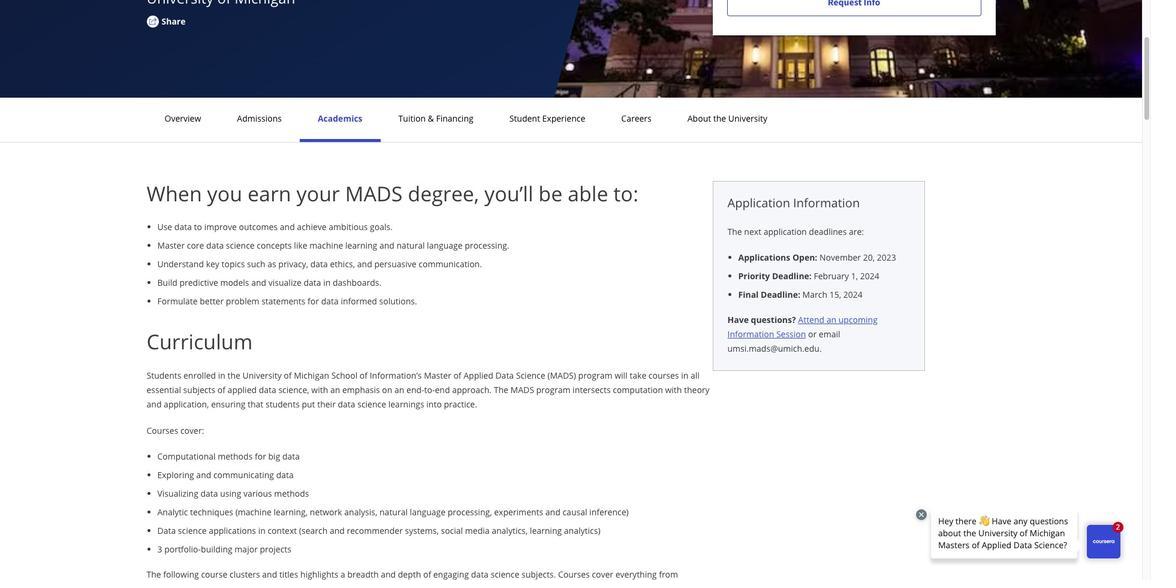 Task type: describe. For each thing, give the bounding box(es) containing it.
academics link
[[314, 113, 366, 124]]

analytic techniques (machine learning, network analysis, natural language processing, experiments and causal inference) list item
[[157, 506, 713, 519]]

careers
[[621, 113, 652, 124]]

or email umsi.mads@umich.edu.
[[728, 329, 840, 354]]

privacy,
[[278, 258, 308, 270]]

building
[[201, 544, 232, 555]]

able
[[568, 180, 608, 207]]

analytics)
[[564, 525, 600, 537]]

computational methods for big data list item
[[157, 450, 713, 463]]

attend an upcoming information session
[[728, 314, 878, 340]]

use data to improve outcomes and achieve ambitious goals. list item
[[157, 221, 713, 233]]

the inside students enrolled in the university of michigan school of information's master of applied data science (mads) program will take courses in all essential subjects of applied data science, with an emphasis on an end-to-end approach. the mads program intersects computation with theory and application, ensuring that students put their data science learnings into practice.
[[228, 370, 240, 381]]

applications
[[209, 525, 256, 537]]

understand key topics such as privacy, data ethics, and persuasive communication.
[[157, 258, 482, 270]]

outcomes
[[239, 221, 278, 233]]

1,
[[851, 270, 858, 282]]

priority
[[738, 270, 770, 282]]

2024 for final deadline: march 15, 2024
[[843, 289, 863, 300]]

you
[[207, 180, 242, 207]]

are:
[[849, 226, 864, 237]]

or
[[808, 329, 817, 340]]

put
[[302, 399, 315, 410]]

all
[[691, 370, 700, 381]]

of up the science,
[[284, 370, 292, 381]]

tuition & financing
[[398, 113, 473, 124]]

visualizing data using various methods list item
[[157, 487, 713, 500]]

machine
[[310, 240, 343, 251]]

theory
[[684, 384, 710, 396]]

core
[[187, 240, 204, 251]]

network
[[310, 507, 342, 518]]

master core data science concepts like machine learning and natural language processing.
[[157, 240, 509, 251]]

science inside students enrolled in the university of michigan school of information's master of applied data science (mads) program will take courses in all essential subjects of applied data science, with an emphasis on an end-to-end approach. the mads program intersects computation with theory and application, ensuring that students put their data science learnings into practice.
[[357, 399, 386, 410]]

the next application deadlines are:
[[728, 226, 864, 237]]

models
[[220, 277, 249, 288]]

persuasive
[[374, 258, 417, 270]]

build
[[157, 277, 177, 288]]

ethics,
[[330, 258, 355, 270]]

major
[[235, 544, 258, 555]]

will
[[615, 370, 628, 381]]

1 vertical spatial natural
[[380, 507, 408, 518]]

application
[[764, 226, 807, 237]]

(machine
[[235, 507, 272, 518]]

november
[[820, 252, 861, 263]]

3
[[157, 544, 162, 555]]

data inside students enrolled in the university of michigan school of information's master of applied data science (mads) program will take courses in all essential subjects of applied data science, with an emphasis on an end-to-end approach. the mads program intersects computation with theory and application, ensuring that students put their data science learnings into practice.
[[495, 370, 514, 381]]

goals.
[[370, 221, 393, 233]]

2023
[[877, 252, 896, 263]]

in right enrolled
[[218, 370, 225, 381]]

informed
[[341, 296, 377, 307]]

0 horizontal spatial mads
[[345, 180, 403, 207]]

student
[[509, 113, 540, 124]]

data up that
[[259, 384, 276, 396]]

mads inside students enrolled in the university of michigan school of information's master of applied data science (mads) program will take courses in all essential subjects of applied data science, with an emphasis on an end-to-end approach. the mads program intersects computation with theory and application, ensuring that students put their data science learnings into practice.
[[511, 384, 534, 396]]

in left all at the bottom right of the page
[[681, 370, 688, 381]]

students
[[147, 370, 181, 381]]

understand key topics such as privacy, data ethics, and persuasive communication. list item
[[157, 258, 713, 270]]

the inside students enrolled in the university of michigan school of information's master of applied data science (mads) program will take courses in all essential subjects of applied data science, with an emphasis on an end-to-end approach. the mads program intersects computation with theory and application, ensuring that students put their data science learnings into practice.
[[494, 384, 508, 396]]

master inside students enrolled in the university of michigan school of information's master of applied data science (mads) program will take courses in all essential subjects of applied data science, with an emphasis on an end-to-end approach. the mads program intersects computation with theory and application, ensuring that students put their data science learnings into practice.
[[424, 370, 451, 381]]

learnings
[[388, 399, 424, 410]]

admissions link
[[233, 113, 285, 124]]

data left informed
[[321, 296, 339, 307]]

be
[[539, 180, 563, 207]]

formulate
[[157, 296, 198, 307]]

0 horizontal spatial program
[[536, 384, 570, 396]]

data up key
[[206, 240, 224, 251]]

communication.
[[419, 258, 482, 270]]

master inside list item
[[157, 240, 185, 251]]

and inside data science applications in context (search and recommender systems, social media analytics, learning analytics) list item
[[330, 525, 345, 537]]

0 vertical spatial language
[[427, 240, 463, 251]]

deadlines
[[809, 226, 847, 237]]

in inside "build predictive models and visualize data in dashboards." list item
[[323, 277, 331, 288]]

michigan
[[294, 370, 329, 381]]

science
[[516, 370, 545, 381]]

to:
[[614, 180, 638, 207]]

emphasis
[[342, 384, 380, 396]]

2 with from the left
[[665, 384, 682, 396]]

attend
[[798, 314, 824, 326]]

3 portfolio-building major projects
[[157, 544, 291, 555]]

applied
[[228, 384, 257, 396]]

social
[[441, 525, 463, 537]]

3 portfolio-building major projects list item
[[157, 543, 713, 556]]

list item containing final deadline:
[[738, 288, 910, 301]]

concepts
[[257, 240, 292, 251]]

computational
[[157, 451, 216, 462]]

0 vertical spatial program
[[578, 370, 612, 381]]

february
[[814, 270, 849, 282]]

financing
[[436, 113, 473, 124]]

of up emphasis
[[360, 370, 368, 381]]

1 horizontal spatial an
[[395, 384, 404, 396]]

applications open: november 20, 2023
[[738, 252, 896, 263]]

to-
[[424, 384, 435, 396]]

dashboards.
[[333, 277, 381, 288]]

information inside the attend an upcoming information session
[[728, 329, 774, 340]]

science,
[[278, 384, 309, 396]]

recommender
[[347, 525, 403, 537]]

in inside data science applications in context (search and recommender systems, social media analytics, learning analytics) list item
[[258, 525, 265, 537]]

computational methods for big data
[[157, 451, 300, 462]]

experience
[[542, 113, 585, 124]]

take
[[630, 370, 646, 381]]

priority deadline: february 1, 2024
[[738, 270, 879, 282]]

list item containing applications open:
[[738, 251, 910, 264]]

of up approach.
[[453, 370, 461, 381]]

causal
[[563, 507, 587, 518]]

key
[[206, 258, 219, 270]]

deadline: for final deadline:
[[761, 289, 800, 300]]

that
[[248, 399, 263, 410]]

predictive
[[180, 277, 218, 288]]

achieve
[[297, 221, 327, 233]]

(mads)
[[548, 370, 576, 381]]

formulate better problem statements for data informed solutions. list item
[[157, 295, 713, 308]]

data inside list item
[[157, 525, 176, 537]]

practice.
[[444, 399, 477, 410]]

data inside list item
[[276, 469, 294, 481]]

overview link
[[161, 113, 205, 124]]

and inside "build predictive models and visualize data in dashboards." list item
[[251, 277, 266, 288]]

0 horizontal spatial an
[[330, 384, 340, 396]]

2 vertical spatial science
[[178, 525, 207, 537]]

earn
[[248, 180, 291, 207]]

0 vertical spatial university
[[728, 113, 767, 124]]

0 horizontal spatial for
[[255, 451, 266, 462]]

questions?
[[751, 314, 796, 326]]

student experience
[[509, 113, 585, 124]]

application information
[[728, 195, 860, 211]]

students
[[266, 399, 300, 410]]

visualizing
[[157, 488, 198, 499]]

tuition
[[398, 113, 426, 124]]

an inside the attend an upcoming information session
[[827, 314, 836, 326]]

have
[[728, 314, 749, 326]]



Task type: vqa. For each thing, say whether or not it's contained in the screenshot.
second list box from the top
no



Task type: locate. For each thing, give the bounding box(es) containing it.
and
[[280, 221, 295, 233], [379, 240, 394, 251], [357, 258, 372, 270], [251, 277, 266, 288], [147, 399, 162, 410], [196, 469, 211, 481], [545, 507, 560, 518], [330, 525, 345, 537]]

methods
[[218, 451, 253, 462], [274, 488, 309, 499]]

0 vertical spatial the
[[728, 226, 742, 237]]

data science applications in context (search and recommender systems, social media analytics, learning analytics)
[[157, 525, 600, 537]]

deadline: up questions?
[[761, 289, 800, 300]]

end-
[[407, 384, 424, 396]]

attend an upcoming information session link
[[728, 314, 878, 340]]

1 vertical spatial language
[[410, 507, 446, 518]]

natural
[[397, 240, 425, 251], [380, 507, 408, 518]]

data down 'machine'
[[310, 258, 328, 270]]

methods up communicating
[[218, 451, 253, 462]]

0 horizontal spatial information
[[728, 329, 774, 340]]

with up their
[[311, 384, 328, 396]]

1 vertical spatial master
[[424, 370, 451, 381]]

1 horizontal spatial master
[[424, 370, 451, 381]]

context
[[268, 525, 297, 537]]

university up applied
[[243, 370, 282, 381]]

courses
[[147, 425, 178, 436]]

the
[[728, 226, 742, 237], [494, 384, 508, 396]]

master down use
[[157, 240, 185, 251]]

university inside students enrolled in the university of michigan school of information's master of applied data science (mads) program will take courses in all essential subjects of applied data science, with an emphasis on an end-to-end approach. the mads program intersects computation with theory and application, ensuring that students put their data science learnings into practice.
[[243, 370, 282, 381]]

projects
[[260, 544, 291, 555]]

1 horizontal spatial science
[[226, 240, 255, 251]]

an
[[827, 314, 836, 326], [330, 384, 340, 396], [395, 384, 404, 396]]

1 vertical spatial the
[[494, 384, 508, 396]]

1 horizontal spatial learning
[[530, 525, 562, 537]]

list item down february
[[738, 288, 910, 301]]

have questions?
[[728, 314, 796, 326]]

courses cover:
[[147, 425, 204, 436]]

1 vertical spatial list item
[[738, 270, 910, 282]]

1 horizontal spatial for
[[308, 296, 319, 307]]

0 vertical spatial mads
[[345, 180, 403, 207]]

umsi.mads@umich.edu.
[[728, 343, 822, 354]]

data inside list item
[[304, 277, 321, 288]]

for right statements
[[308, 296, 319, 307]]

methods up learning,
[[274, 488, 309, 499]]

mads up goals.
[[345, 180, 403, 207]]

science up topics
[[226, 240, 255, 251]]

and down computational in the left bottom of the page
[[196, 469, 211, 481]]

exploring
[[157, 469, 194, 481]]

1 vertical spatial information
[[728, 329, 774, 340]]

science down emphasis
[[357, 399, 386, 410]]

deadline:
[[772, 270, 812, 282], [761, 289, 800, 300]]

an up their
[[330, 384, 340, 396]]

understand
[[157, 258, 204, 270]]

communicating
[[213, 469, 274, 481]]

final deadline: march 15, 2024
[[738, 289, 863, 300]]

0 vertical spatial methods
[[218, 451, 253, 462]]

program down (mads)
[[536, 384, 570, 396]]

data science applications in context (search and recommender systems, social media analytics, learning analytics) list item
[[157, 525, 713, 537]]

science up "portfolio-"
[[178, 525, 207, 537]]

1 horizontal spatial the
[[728, 226, 742, 237]]

big
[[268, 451, 280, 462]]

tuition & financing link
[[395, 113, 477, 124]]

2024
[[860, 270, 879, 282], [843, 289, 863, 300]]

visualize
[[268, 277, 301, 288]]

processing.
[[465, 240, 509, 251]]

end
[[435, 384, 450, 396]]

application
[[728, 195, 790, 211]]

0 vertical spatial data
[[495, 370, 514, 381]]

2 horizontal spatial an
[[827, 314, 836, 326]]

computation
[[613, 384, 663, 396]]

list containing use data to improve outcomes and achieve ambitious goals.
[[151, 221, 713, 308]]

visualizing data using various methods
[[157, 488, 309, 499]]

and inside students enrolled in the university of michigan school of information's master of applied data science (mads) program will take courses in all essential subjects of applied data science, with an emphasis on an end-to-end approach. the mads program intersects computation with theory and application, ensuring that students put their data science learnings into practice.
[[147, 399, 162, 410]]

deadline: up final deadline: march 15, 2024
[[772, 270, 812, 282]]

information down have questions? at right
[[728, 329, 774, 340]]

ambitious
[[329, 221, 368, 233]]

language up communication.
[[427, 240, 463, 251]]

the left next on the right of the page
[[728, 226, 742, 237]]

information up "deadlines"
[[793, 195, 860, 211]]

applications
[[738, 252, 790, 263]]

program up the intersects
[[578, 370, 612, 381]]

information
[[793, 195, 860, 211], [728, 329, 774, 340]]

0 vertical spatial learning
[[345, 240, 377, 251]]

use
[[157, 221, 172, 233]]

statements
[[262, 296, 305, 307]]

3 list item from the top
[[738, 288, 910, 301]]

and down network
[[330, 525, 345, 537]]

0 vertical spatial for
[[308, 296, 319, 307]]

1 vertical spatial methods
[[274, 488, 309, 499]]

in
[[323, 277, 331, 288], [218, 370, 225, 381], [681, 370, 688, 381], [258, 525, 265, 537]]

1 vertical spatial deadline:
[[761, 289, 800, 300]]

2 horizontal spatial science
[[357, 399, 386, 410]]

and up concepts
[[280, 221, 295, 233]]

1 vertical spatial the
[[228, 370, 240, 381]]

data right big
[[282, 451, 300, 462]]

and down goals.
[[379, 240, 394, 251]]

master up "end"
[[424, 370, 451, 381]]

deadline: for priority deadline:
[[772, 270, 812, 282]]

(search
[[299, 525, 328, 537]]

1 horizontal spatial data
[[495, 370, 514, 381]]

student experience link
[[506, 113, 589, 124]]

1 horizontal spatial mads
[[511, 384, 534, 396]]

and left causal on the bottom
[[545, 507, 560, 518]]

2 list item from the top
[[738, 270, 910, 282]]

exploring and communicating data list item
[[157, 469, 713, 481]]

1 horizontal spatial program
[[578, 370, 612, 381]]

information's
[[370, 370, 422, 381]]

and inside the master core data science concepts like machine learning and natural language processing. list item
[[379, 240, 394, 251]]

and down such
[[251, 277, 266, 288]]

data up the techniques at the bottom left of page
[[201, 488, 218, 499]]

1 vertical spatial data
[[157, 525, 176, 537]]

1 vertical spatial science
[[357, 399, 386, 410]]

0 vertical spatial information
[[793, 195, 860, 211]]

list item up february
[[738, 251, 910, 264]]

natural up persuasive on the left
[[397, 240, 425, 251]]

0 vertical spatial list item
[[738, 251, 910, 264]]

2024 right 1, on the right top
[[860, 270, 879, 282]]

session
[[776, 329, 806, 340]]

systems,
[[405, 525, 439, 537]]

&
[[428, 113, 434, 124]]

1 horizontal spatial with
[[665, 384, 682, 396]]

0 vertical spatial science
[[226, 240, 255, 251]]

0 vertical spatial deadline:
[[772, 270, 812, 282]]

when
[[147, 180, 202, 207]]

analytic techniques (machine learning, network analysis, natural language processing, experiments and causal inference)
[[157, 507, 629, 518]]

and inside 'exploring and communicating data' list item
[[196, 469, 211, 481]]

learning down 'ambitious'
[[345, 240, 377, 251]]

overview
[[165, 113, 201, 124]]

the up applied
[[228, 370, 240, 381]]

1 vertical spatial mads
[[511, 384, 534, 396]]

1 horizontal spatial university
[[728, 113, 767, 124]]

mads down science
[[511, 384, 534, 396]]

with down the courses
[[665, 384, 682, 396]]

university right about
[[728, 113, 767, 124]]

learning,
[[274, 507, 308, 518]]

and down essential
[[147, 399, 162, 410]]

natural up data science applications in context (search and recommender systems, social media analytics, learning analytics)
[[380, 507, 408, 518]]

admissions
[[237, 113, 282, 124]]

and inside understand key topics such as privacy, data ethics, and persuasive communication. list item
[[357, 258, 372, 270]]

master core data science concepts like machine learning and natural language processing. list item
[[157, 239, 713, 252]]

an up email
[[827, 314, 836, 326]]

language up "systems,"
[[410, 507, 446, 518]]

2024 for priority deadline: february 1, 2024
[[860, 270, 879, 282]]

2024 right 15, on the right of page
[[843, 289, 863, 300]]

improve
[[204, 221, 237, 233]]

and up dashboards.
[[357, 258, 372, 270]]

data right their
[[338, 399, 355, 410]]

mads
[[345, 180, 403, 207], [511, 384, 534, 396]]

data down big
[[276, 469, 294, 481]]

0 vertical spatial the
[[713, 113, 726, 124]]

the right approach.
[[494, 384, 508, 396]]

open:
[[793, 252, 817, 263]]

0 horizontal spatial university
[[243, 370, 282, 381]]

for left big
[[255, 451, 266, 462]]

build predictive models and visualize data in dashboards. list item
[[157, 276, 713, 289]]

1 horizontal spatial the
[[713, 113, 726, 124]]

formulate better problem statements for data informed solutions.
[[157, 296, 417, 307]]

1 vertical spatial 2024
[[843, 289, 863, 300]]

with
[[311, 384, 328, 396], [665, 384, 682, 396]]

1 with from the left
[[311, 384, 328, 396]]

exploring and communicating data
[[157, 469, 294, 481]]

0 vertical spatial master
[[157, 240, 185, 251]]

2 vertical spatial list item
[[738, 288, 910, 301]]

such
[[247, 258, 265, 270]]

list
[[151, 221, 713, 308], [732, 251, 910, 301], [151, 450, 713, 556]]

academics
[[318, 113, 362, 124]]

of up ensuring
[[217, 384, 225, 396]]

email
[[819, 329, 840, 340]]

0 horizontal spatial master
[[157, 240, 185, 251]]

and inside analytic techniques (machine learning, network analysis, natural language processing, experiments and causal inference) list item
[[545, 507, 560, 518]]

data down understand key topics such as privacy, data ethics, and persuasive communication.
[[304, 277, 321, 288]]

topics
[[222, 258, 245, 270]]

and inside use data to improve outcomes and achieve ambitious goals. list item
[[280, 221, 295, 233]]

0 horizontal spatial the
[[494, 384, 508, 396]]

1 vertical spatial university
[[243, 370, 282, 381]]

application,
[[164, 399, 209, 410]]

in down understand key topics such as privacy, data ethics, and persuasive communication.
[[323, 277, 331, 288]]

the right about
[[713, 113, 726, 124]]

0 horizontal spatial data
[[157, 525, 176, 537]]

data down analytic
[[157, 525, 176, 537]]

like
[[294, 240, 307, 251]]

data left to
[[174, 221, 192, 233]]

inference)
[[589, 507, 629, 518]]

learning down "experiments"
[[530, 525, 562, 537]]

0 horizontal spatial with
[[311, 384, 328, 396]]

20,
[[863, 252, 875, 263]]

data
[[495, 370, 514, 381], [157, 525, 176, 537]]

an right on at the bottom left
[[395, 384, 404, 396]]

list item
[[738, 251, 910, 264], [738, 270, 910, 282], [738, 288, 910, 301]]

next
[[744, 226, 761, 237]]

0 horizontal spatial methods
[[218, 451, 253, 462]]

for
[[308, 296, 319, 307], [255, 451, 266, 462]]

1 vertical spatial learning
[[530, 525, 562, 537]]

0 horizontal spatial science
[[178, 525, 207, 537]]

0 vertical spatial natural
[[397, 240, 425, 251]]

students enrolled in the university of michigan school of information's master of applied data science (mads) program will take courses in all essential subjects of applied data science, with an emphasis on an end-to-end approach. the mads program intersects computation with theory and application, ensuring that students put their data science learnings into practice.
[[147, 370, 710, 410]]

of
[[284, 370, 292, 381], [360, 370, 368, 381], [453, 370, 461, 381], [217, 384, 225, 396]]

0 vertical spatial 2024
[[860, 270, 879, 282]]

1 list item from the top
[[738, 251, 910, 264]]

1 horizontal spatial information
[[793, 195, 860, 211]]

list containing computational methods for big data
[[151, 450, 713, 556]]

0 horizontal spatial the
[[228, 370, 240, 381]]

0 horizontal spatial learning
[[345, 240, 377, 251]]

list item down applications open: november 20, 2023
[[738, 270, 910, 282]]

in down (machine
[[258, 525, 265, 537]]

1 vertical spatial program
[[536, 384, 570, 396]]

ensuring
[[211, 399, 245, 410]]

1 horizontal spatial methods
[[274, 488, 309, 499]]

cover:
[[180, 425, 204, 436]]

data left science
[[495, 370, 514, 381]]

list containing applications open:
[[732, 251, 910, 301]]

1 vertical spatial for
[[255, 451, 266, 462]]

list item containing priority deadline:
[[738, 270, 910, 282]]



